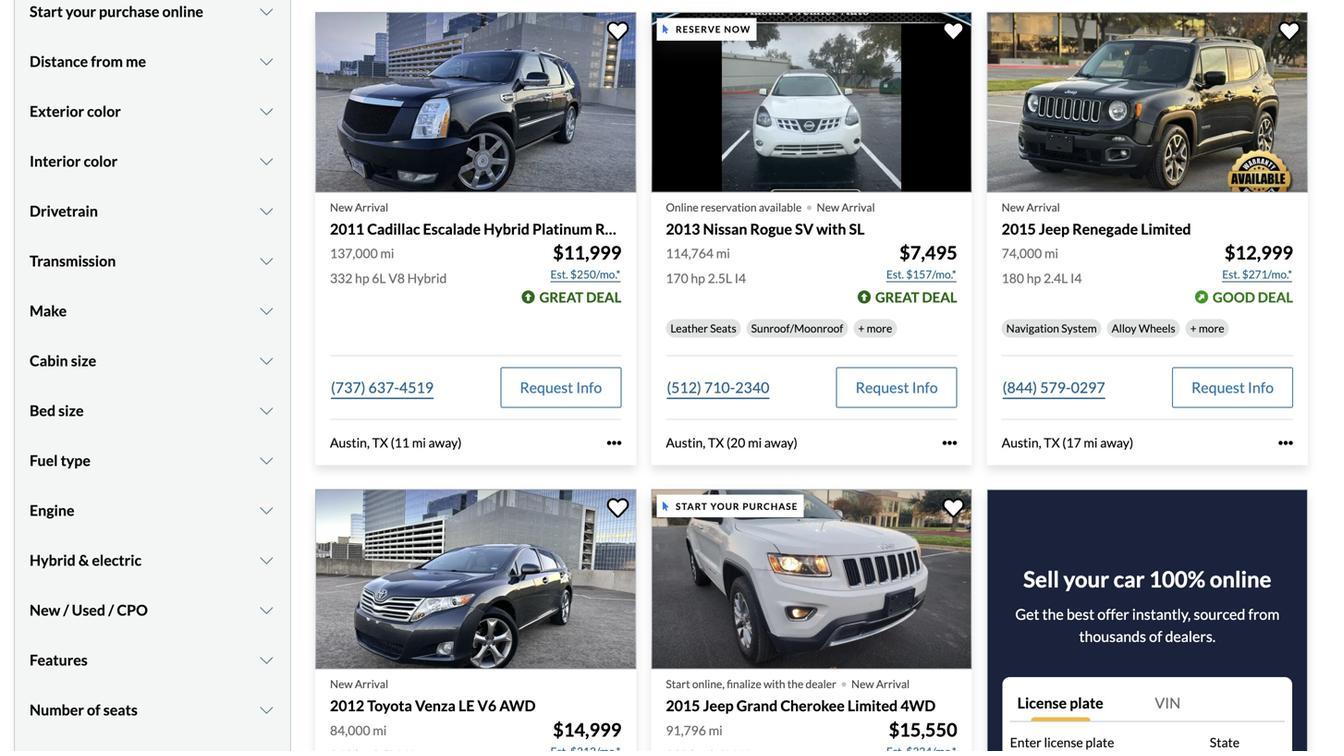 Task type: vqa. For each thing, say whether or not it's contained in the screenshot.
bottommost How
no



Task type: locate. For each thing, give the bounding box(es) containing it.
1 hp from the left
[[355, 271, 369, 286]]

system
[[1062, 322, 1097, 335]]

the left dealer
[[788, 678, 804, 691]]

2 i4 from the left
[[1071, 271, 1082, 286]]

91,796
[[666, 723, 706, 739]]

number of seats button
[[30, 687, 276, 733]]

est. inside $7,495 est. $157/mo.*
[[887, 268, 904, 281]]

new up 2012
[[330, 678, 353, 691]]

chevron down image for number of seats
[[257, 703, 276, 718]]

0 vertical spatial of
[[1149, 628, 1163, 646]]

your down austin, tx (20 mi away)
[[711, 501, 740, 512]]

mi right (17
[[1084, 435, 1098, 451]]

deal down $157/mo.*
[[922, 289, 958, 306]]

enter
[[1010, 735, 1042, 751]]

transmission button
[[30, 238, 276, 284]]

1 vertical spatial start
[[676, 501, 708, 512]]

2 horizontal spatial away)
[[1100, 435, 1134, 451]]

purchase
[[99, 2, 159, 20], [743, 501, 798, 512]]

3 chevron down image from the top
[[257, 154, 276, 169]]

color
[[87, 102, 121, 120], [84, 152, 118, 170]]

arrival inside new arrival 2015 jeep renegade limited
[[1027, 201, 1060, 214]]

2 horizontal spatial hybrid
[[484, 220, 530, 238]]

1 est. from the left
[[551, 268, 568, 281]]

2 horizontal spatial request
[[1192, 379, 1245, 397]]

1 horizontal spatial tx
[[708, 435, 724, 451]]

vin tab
[[1148, 685, 1285, 722]]

more
[[867, 322, 892, 335], [1199, 322, 1225, 335]]

online up sourced
[[1210, 567, 1272, 593]]

black 2011 cadillac escalade hybrid platinum rwd suv / crossover rear-wheel drive automatic image
[[315, 12, 636, 193]]

3 deal from the left
[[1258, 289, 1294, 306]]

from left the 'me'
[[91, 52, 123, 70]]

mouse pointer image left reserve
[[663, 25, 669, 34]]

2 great from the left
[[875, 289, 920, 306]]

0 horizontal spatial i4
[[735, 271, 746, 286]]

hp left 6l
[[355, 271, 369, 286]]

0 vertical spatial from
[[91, 52, 123, 70]]

chevron down image for make
[[257, 304, 276, 318]]

0 horizontal spatial great deal
[[539, 289, 622, 306]]

1 vertical spatial color
[[84, 152, 118, 170]]

color inside dropdown button
[[87, 102, 121, 120]]

arrival inside start online, finalize with the dealer · new arrival 2015 jeep grand cherokee limited 4wd
[[876, 678, 910, 691]]

1 horizontal spatial ·
[[840, 666, 848, 700]]

austin, for jeep
[[1002, 435, 1042, 451]]

cabin size
[[30, 352, 96, 370]]

with
[[817, 220, 846, 238], [764, 678, 785, 691]]

0 horizontal spatial purchase
[[99, 2, 159, 20]]

sv
[[795, 220, 814, 238]]

size for cabin size
[[71, 352, 96, 370]]

limited right renegade
[[1141, 220, 1191, 238]]

6l
[[372, 271, 386, 286]]

request
[[520, 379, 573, 397], [856, 379, 909, 397], [1192, 379, 1245, 397]]

2015 up 91,796
[[666, 697, 700, 715]]

0 horizontal spatial of
[[87, 701, 100, 719]]

distance from me button
[[30, 38, 276, 84]]

exterior color
[[30, 102, 121, 120]]

mi up 2.4l
[[1045, 246, 1059, 261]]

arrival inside new arrival 2011 cadillac escalade hybrid platinum rwd
[[355, 201, 388, 214]]

1 horizontal spatial jeep
[[1039, 220, 1070, 238]]

instantly,
[[1132, 606, 1191, 624]]

hybrid left & on the bottom of page
[[30, 551, 76, 569]]

nissan
[[703, 220, 747, 238]]

2 ellipsis h image from the left
[[943, 436, 958, 451]]

get
[[1016, 606, 1040, 624]]

0 vertical spatial hybrid
[[484, 220, 530, 238]]

2 + from the left
[[1191, 322, 1197, 335]]

great deal down 'est. $250/mo.*' button
[[539, 289, 622, 306]]

tx left (20
[[708, 435, 724, 451]]

· right available
[[806, 189, 813, 222]]

hybrid right v8
[[407, 271, 447, 286]]

color for exterior color
[[87, 102, 121, 120]]

from inside dropdown button
[[91, 52, 123, 70]]

0 horizontal spatial from
[[91, 52, 123, 70]]

chevron down image for engine
[[257, 503, 276, 518]]

chevron down image inside the start your purchase online dropdown button
[[257, 4, 276, 19]]

1 horizontal spatial +
[[1191, 322, 1197, 335]]

the
[[1042, 606, 1064, 624], [788, 678, 804, 691]]

1 horizontal spatial great
[[875, 289, 920, 306]]

chevron down image inside "make" dropdown button
[[257, 304, 276, 318]]

mi down nissan on the top right of page
[[716, 246, 730, 261]]

1 i4 from the left
[[735, 271, 746, 286]]

mi down cadillac
[[380, 246, 394, 261]]

2 vertical spatial hybrid
[[30, 551, 76, 569]]

$157/mo.*
[[906, 268, 957, 281]]

$12,999 est. $271/mo.*
[[1222, 242, 1294, 281]]

deal for jeep
[[1258, 289, 1294, 306]]

from right sourced
[[1249, 606, 1280, 624]]

new arrival 2015 jeep renegade limited
[[1002, 201, 1191, 238]]

1 horizontal spatial /
[[108, 601, 114, 619]]

i4 inside the 114,764 mi 170 hp 2.5l i4
[[735, 271, 746, 286]]

2 horizontal spatial request info button
[[1172, 368, 1294, 408]]

plate
[[1070, 695, 1104, 713], [1086, 735, 1115, 751]]

0 vertical spatial plate
[[1070, 695, 1104, 713]]

1 horizontal spatial deal
[[922, 289, 958, 306]]

2015 up the 74,000
[[1002, 220, 1036, 238]]

1 horizontal spatial great deal
[[875, 289, 958, 306]]

1 austin, from the left
[[330, 435, 370, 451]]

online inside the start your purchase online dropdown button
[[162, 2, 203, 20]]

deal down $250/mo.*
[[586, 289, 622, 306]]

4 chevron down image from the top
[[257, 204, 276, 218]]

/ left used
[[63, 601, 69, 619]]

5 chevron down image from the top
[[257, 403, 276, 418]]

1 vertical spatial purchase
[[743, 501, 798, 512]]

request info button for cadillac
[[500, 368, 622, 408]]

1 vertical spatial from
[[1249, 606, 1280, 624]]

good
[[1213, 289, 1256, 306]]

1 horizontal spatial away)
[[765, 435, 798, 451]]

5 chevron down image from the top
[[257, 453, 276, 468]]

100%
[[1149, 567, 1206, 593]]

awd
[[499, 697, 536, 715]]

dealer
[[806, 678, 837, 691]]

with up grand
[[764, 678, 785, 691]]

chevron down image for drivetrain
[[257, 204, 276, 218]]

3 request from the left
[[1192, 379, 1245, 397]]

1 deal from the left
[[586, 289, 622, 306]]

1 horizontal spatial request
[[856, 379, 909, 397]]

1 vertical spatial ·
[[840, 666, 848, 700]]

limited inside start online, finalize with the dealer · new arrival 2015 jeep grand cherokee limited 4wd
[[848, 697, 898, 715]]

0 horizontal spatial more
[[867, 322, 892, 335]]

0 vertical spatial your
[[66, 2, 96, 20]]

reserve now
[[676, 24, 751, 35]]

plate right license
[[1086, 735, 1115, 751]]

request info button
[[500, 368, 622, 408], [836, 368, 958, 408], [1172, 368, 1294, 408]]

new up the 74,000
[[1002, 201, 1025, 214]]

license plate tab
[[1010, 685, 1148, 722]]

mouse pointer image
[[663, 25, 669, 34], [663, 502, 669, 511]]

8 chevron down image from the top
[[257, 603, 276, 618]]

new right available
[[817, 201, 840, 214]]

chevron down image
[[257, 54, 276, 69], [257, 254, 276, 268], [257, 304, 276, 318], [257, 353, 276, 368], [257, 453, 276, 468], [257, 653, 276, 668]]

request info for cadillac
[[520, 379, 602, 397]]

0 horizontal spatial great
[[539, 289, 584, 306]]

new for new / used / cpo
[[30, 601, 60, 619]]

black 2015 jeep renegade limited suv / crossover front-wheel drive 9-speed automatic image
[[987, 12, 1308, 193]]

mouse pointer image left start your purchase
[[663, 502, 669, 511]]

1 mouse pointer image from the top
[[663, 25, 669, 34]]

2 horizontal spatial info
[[1248, 379, 1274, 397]]

1 vertical spatial hybrid
[[407, 271, 447, 286]]

arrival up cadillac
[[355, 201, 388, 214]]

3 request info button from the left
[[1172, 368, 1294, 408]]

3 tx from the left
[[1044, 435, 1060, 451]]

available
[[759, 201, 802, 214]]

+ more
[[858, 322, 892, 335], [1191, 322, 1225, 335]]

deal down the $271/mo.*
[[1258, 289, 1294, 306]]

hybrid right escalade
[[484, 220, 530, 238]]

new for new arrival 2011 cadillac escalade hybrid platinum rwd
[[330, 201, 353, 214]]

chevron down image inside the "bed size" dropdown button
[[257, 403, 276, 418]]

2 request info button from the left
[[836, 368, 958, 408]]

1 horizontal spatial your
[[711, 501, 740, 512]]

start inside dropdown button
[[30, 2, 63, 20]]

state
[[1210, 735, 1240, 751]]

mi right (11
[[412, 435, 426, 451]]

1 vertical spatial with
[[764, 678, 785, 691]]

white 2013 nissan rogue sv with sl suv / crossover front-wheel drive continuously variable transmission image
[[651, 12, 972, 193]]

0 horizontal spatial ·
[[806, 189, 813, 222]]

1 tx from the left
[[372, 435, 388, 451]]

i4 for ·
[[735, 271, 746, 286]]

number
[[30, 701, 84, 719]]

with left 'sl'
[[817, 220, 846, 238]]

great
[[539, 289, 584, 306], [875, 289, 920, 306]]

exterior color button
[[30, 88, 276, 134]]

electric
[[92, 551, 142, 569]]

i4 right 2.5l
[[735, 271, 746, 286]]

of left seats
[[87, 701, 100, 719]]

hybrid inside new arrival 2011 cadillac escalade hybrid platinum rwd
[[484, 220, 530, 238]]

size right bed on the left bottom
[[58, 402, 84, 420]]

your up best
[[1064, 567, 1110, 593]]

est. inside the $12,999 est. $271/mo.*
[[1222, 268, 1240, 281]]

tx left (11
[[372, 435, 388, 451]]

hp right 180
[[1027, 271, 1041, 286]]

est. inside $11,999 est. $250/mo.*
[[551, 268, 568, 281]]

the right get
[[1042, 606, 1064, 624]]

away) right (17
[[1100, 435, 1134, 451]]

1 great deal from the left
[[539, 289, 622, 306]]

arrival inside online reservation available · new arrival 2013 nissan rogue sv with sl
[[842, 201, 875, 214]]

new inside online reservation available · new arrival 2013 nissan rogue sv with sl
[[817, 201, 840, 214]]

the inside 'get the best offer instantly, sourced from thousands of dealers.'
[[1042, 606, 1064, 624]]

hp inside the 114,764 mi 170 hp 2.5l i4
[[691, 271, 705, 286]]

arrival up toyota
[[355, 678, 388, 691]]

ellipsis h image for ·
[[943, 436, 958, 451]]

1 horizontal spatial hp
[[691, 271, 705, 286]]

chevron down image inside 'hybrid & electric' dropdown button
[[257, 553, 276, 568]]

9 chevron down image from the top
[[257, 703, 276, 718]]

2 horizontal spatial request info
[[1192, 379, 1274, 397]]

deal for cadillac
[[586, 289, 622, 306]]

new / used / cpo button
[[30, 587, 276, 634]]

1 horizontal spatial request info button
[[836, 368, 958, 408]]

arrival up 'sl'
[[842, 201, 875, 214]]

jeep up 74,000 mi 180 hp 2.4l i4
[[1039, 220, 1070, 238]]

chevron down image inside drivetrain dropdown button
[[257, 204, 276, 218]]

1 horizontal spatial austin,
[[666, 435, 706, 451]]

0 vertical spatial mouse pointer image
[[663, 25, 669, 34]]

1 horizontal spatial i4
[[1071, 271, 1082, 286]]

1 away) from the left
[[429, 435, 462, 451]]

2 est. from the left
[[887, 268, 904, 281]]

chevron down image inside interior color dropdown button
[[257, 154, 276, 169]]

6 chevron down image from the top
[[257, 503, 276, 518]]

0 horizontal spatial online
[[162, 2, 203, 20]]

0 vertical spatial online
[[162, 2, 203, 20]]

1 horizontal spatial request info
[[856, 379, 938, 397]]

of inside 'get the best offer instantly, sourced from thousands of dealers.'
[[1149, 628, 1163, 646]]

i4 inside 74,000 mi 180 hp 2.4l i4
[[1071, 271, 1082, 286]]

1 horizontal spatial info
[[912, 379, 938, 397]]

limited left 4wd
[[848, 697, 898, 715]]

purchase for start your purchase
[[743, 501, 798, 512]]

of
[[1149, 628, 1163, 646], [87, 701, 100, 719]]

chevron down image for transmission
[[257, 254, 276, 268]]

number of seats
[[30, 701, 138, 719]]

2 tx from the left
[[708, 435, 724, 451]]

new left used
[[30, 601, 60, 619]]

2 more from the left
[[1199, 322, 1225, 335]]

0 vertical spatial color
[[87, 102, 121, 120]]

interior
[[30, 152, 81, 170]]

est. down $11,999
[[551, 268, 568, 281]]

1 ellipsis h image from the left
[[607, 436, 622, 451]]

austin, left (20
[[666, 435, 706, 451]]

1 horizontal spatial ellipsis h image
[[943, 436, 958, 451]]

2 horizontal spatial est.
[[1222, 268, 1240, 281]]

with inside start online, finalize with the dealer · new arrival 2015 jeep grand cherokee limited 4wd
[[764, 678, 785, 691]]

info
[[576, 379, 602, 397], [912, 379, 938, 397], [1248, 379, 1274, 397]]

$12,999
[[1225, 242, 1294, 264]]

hp inside 74,000 mi 180 hp 2.4l i4
[[1027, 271, 1041, 286]]

start up distance
[[30, 2, 63, 20]]

new up 2011
[[330, 201, 353, 214]]

1 vertical spatial jeep
[[703, 697, 734, 715]]

est. left $157/mo.*
[[887, 268, 904, 281]]

+ right wheels
[[1191, 322, 1197, 335]]

+ for ·
[[858, 322, 865, 335]]

3 away) from the left
[[1100, 435, 1134, 451]]

+ for jeep
[[1191, 322, 1197, 335]]

1 + from the left
[[858, 322, 865, 335]]

great down est. $157/mo.* button
[[875, 289, 920, 306]]

1 horizontal spatial limited
[[1141, 220, 1191, 238]]

chevron down image inside exterior color dropdown button
[[257, 104, 276, 119]]

online up distance from me dropdown button
[[162, 2, 203, 20]]

2 deal from the left
[[922, 289, 958, 306]]

2 horizontal spatial hp
[[1027, 271, 1041, 286]]

color right interior
[[84, 152, 118, 170]]

purchase inside dropdown button
[[99, 2, 159, 20]]

3 hp from the left
[[1027, 271, 1041, 286]]

1 request from the left
[[520, 379, 573, 397]]

1 more from the left
[[867, 322, 892, 335]]

0 horizontal spatial jeep
[[703, 697, 734, 715]]

mi right 91,796
[[709, 723, 723, 739]]

chevron down image inside engine 'dropdown button'
[[257, 503, 276, 518]]

purchase down (20
[[743, 501, 798, 512]]

1 request info button from the left
[[500, 368, 622, 408]]

1 chevron down image from the top
[[257, 54, 276, 69]]

chevron down image inside new / used / cpo dropdown button
[[257, 603, 276, 618]]

austin, left (17
[[1002, 435, 1042, 451]]

0 horizontal spatial the
[[788, 678, 804, 691]]

request for ·
[[856, 379, 909, 397]]

away) for jeep
[[1100, 435, 1134, 451]]

0 horizontal spatial with
[[764, 678, 785, 691]]

3 request info from the left
[[1192, 379, 1274, 397]]

0 horizontal spatial hp
[[355, 271, 369, 286]]

austin,
[[330, 435, 370, 451], [666, 435, 706, 451], [1002, 435, 1042, 451]]

mouse pointer image for $7,495
[[663, 25, 669, 34]]

ellipsis h image
[[607, 436, 622, 451], [943, 436, 958, 451]]

more down good
[[1199, 322, 1225, 335]]

jeep inside new arrival 2015 jeep renegade limited
[[1039, 220, 1070, 238]]

1 great from the left
[[539, 289, 584, 306]]

0 horizontal spatial request
[[520, 379, 573, 397]]

chevron down image for exterior color
[[257, 104, 276, 119]]

tx left (17
[[1044, 435, 1060, 451]]

bed
[[30, 402, 56, 420]]

tx
[[372, 435, 388, 451], [708, 435, 724, 451], [1044, 435, 1060, 451]]

0 horizontal spatial request info
[[520, 379, 602, 397]]

your up distance from me
[[66, 2, 96, 20]]

chevron down image inside transmission dropdown button
[[257, 254, 276, 268]]

great deal down est. $157/mo.* button
[[875, 289, 958, 306]]

4 chevron down image from the top
[[257, 353, 276, 368]]

new inside new arrival 2015 jeep renegade limited
[[1002, 201, 1025, 214]]

great down 'est. $250/mo.*' button
[[539, 289, 584, 306]]

0 horizontal spatial away)
[[429, 435, 462, 451]]

platinum
[[533, 220, 593, 238]]

great deal for cadillac
[[539, 289, 622, 306]]

more down est. $157/mo.* button
[[867, 322, 892, 335]]

chevron down image inside features dropdown button
[[257, 653, 276, 668]]

jeep down online,
[[703, 697, 734, 715]]

chevron down image inside number of seats dropdown button
[[257, 703, 276, 718]]

0 horizontal spatial tx
[[372, 435, 388, 451]]

gray 2012 toyota venza le v6 awd suv / crossover all-wheel drive automatic image
[[315, 489, 636, 670]]

2 away) from the left
[[765, 435, 798, 451]]

austin, tx (17 mi away)
[[1002, 435, 1134, 451]]

sunroof/moonroof
[[751, 322, 844, 335]]

74,000 mi 180 hp 2.4l i4
[[1002, 246, 1082, 286]]

2 austin, from the left
[[666, 435, 706, 451]]

away) right (11
[[429, 435, 462, 451]]

purchase up the 'me'
[[99, 2, 159, 20]]

0 horizontal spatial info
[[576, 379, 602, 397]]

plate right 'license'
[[1070, 695, 1104, 713]]

1 horizontal spatial from
[[1249, 606, 1280, 624]]

3 austin, from the left
[[1002, 435, 1042, 451]]

color inside dropdown button
[[84, 152, 118, 170]]

+ more down good
[[1191, 322, 1225, 335]]

1 info from the left
[[576, 379, 602, 397]]

0 horizontal spatial /
[[63, 601, 69, 619]]

2 vertical spatial your
[[1064, 567, 1110, 593]]

2 + more from the left
[[1191, 322, 1225, 335]]

le
[[459, 697, 475, 715]]

0 vertical spatial size
[[71, 352, 96, 370]]

1 horizontal spatial 2015
[[1002, 220, 1036, 238]]

2 chevron down image from the top
[[257, 254, 276, 268]]

start down austin, tx (20 mi away)
[[676, 501, 708, 512]]

0 vertical spatial 2015
[[1002, 220, 1036, 238]]

type
[[61, 451, 91, 470]]

i4 right 2.4l
[[1071, 271, 1082, 286]]

tab list
[[1010, 685, 1285, 722]]

0 horizontal spatial +
[[858, 322, 865, 335]]

1 horizontal spatial est.
[[887, 268, 904, 281]]

2 horizontal spatial deal
[[1258, 289, 1294, 306]]

austin, tx (20 mi away)
[[666, 435, 798, 451]]

arrival
[[355, 201, 388, 214], [842, 201, 875, 214], [1027, 201, 1060, 214], [355, 678, 388, 691], [876, 678, 910, 691]]

1 horizontal spatial with
[[817, 220, 846, 238]]

1 vertical spatial plate
[[1086, 735, 1115, 751]]

mouse pointer image for $15,550
[[663, 502, 669, 511]]

84,000 mi
[[330, 723, 387, 739]]

2 request from the left
[[856, 379, 909, 397]]

your for start your purchase
[[711, 501, 740, 512]]

est. $250/mo.* button
[[550, 266, 622, 284]]

chevron down image for bed size
[[257, 403, 276, 418]]

1 request info from the left
[[520, 379, 602, 397]]

(844) 579-0297
[[1003, 379, 1106, 397]]

2 request info from the left
[[856, 379, 938, 397]]

est. up good
[[1222, 268, 1240, 281]]

great deal for ·
[[875, 289, 958, 306]]

hp right 170
[[691, 271, 705, 286]]

seats
[[710, 322, 737, 335]]

1 vertical spatial 2015
[[666, 697, 700, 715]]

chevron down image inside cabin size dropdown button
[[257, 353, 276, 368]]

white 2015 jeep grand cherokee limited 4wd suv / crossover four-wheel drive automatic image
[[651, 489, 972, 670]]

more for jeep
[[1199, 322, 1225, 335]]

3 info from the left
[[1248, 379, 1274, 397]]

hybrid
[[484, 220, 530, 238], [407, 271, 447, 286], [30, 551, 76, 569]]

3 est. from the left
[[1222, 268, 1240, 281]]

new inside new arrival 2012 toyota venza le v6 awd
[[330, 678, 353, 691]]

chevron down image inside distance from me dropdown button
[[257, 54, 276, 69]]

2340
[[735, 379, 770, 397]]

1 horizontal spatial hybrid
[[407, 271, 447, 286]]

of inside dropdown button
[[87, 701, 100, 719]]

(20
[[727, 435, 746, 451]]

austin, left (11
[[330, 435, 370, 451]]

interior color
[[30, 152, 118, 170]]

arrival up 4wd
[[876, 678, 910, 691]]

request info for ·
[[856, 379, 938, 397]]

chevron down image for start your purchase online
[[257, 4, 276, 19]]

2 mouse pointer image from the top
[[663, 502, 669, 511]]

new right dealer
[[852, 678, 874, 691]]

arrival up the 74,000
[[1027, 201, 1060, 214]]

137,000
[[330, 246, 378, 261]]

purchase for start your purchase online
[[99, 2, 159, 20]]

2 horizontal spatial tx
[[1044, 435, 1060, 451]]

1 vertical spatial your
[[711, 501, 740, 512]]

/ left cpo on the bottom left
[[108, 601, 114, 619]]

2015 inside new arrival 2015 jeep renegade limited
[[1002, 220, 1036, 238]]

+ right "sunroof/moonroof"
[[858, 322, 865, 335]]

3 chevron down image from the top
[[257, 304, 276, 318]]

arrival inside new arrival 2012 toyota venza le v6 awd
[[355, 678, 388, 691]]

0 vertical spatial purchase
[[99, 2, 159, 20]]

(512)
[[667, 379, 702, 397]]

chevron down image inside fuel type dropdown button
[[257, 453, 276, 468]]

· right dealer
[[840, 666, 848, 700]]

mi inside 137,000 mi 332 hp 6l v8 hybrid
[[380, 246, 394, 261]]

color right exterior
[[87, 102, 121, 120]]

1 horizontal spatial more
[[1199, 322, 1225, 335]]

0 horizontal spatial request info button
[[500, 368, 622, 408]]

1 + more from the left
[[858, 322, 892, 335]]

est. for cadillac
[[551, 268, 568, 281]]

1 horizontal spatial purchase
[[743, 501, 798, 512]]

1 vertical spatial the
[[788, 678, 804, 691]]

0 horizontal spatial ellipsis h image
[[607, 436, 622, 451]]

0 horizontal spatial + more
[[858, 322, 892, 335]]

1 vertical spatial online
[[1210, 567, 1272, 593]]

0 vertical spatial limited
[[1141, 220, 1191, 238]]

2015
[[1002, 220, 1036, 238], [666, 697, 700, 715]]

2 great deal from the left
[[875, 289, 958, 306]]

7 chevron down image from the top
[[257, 553, 276, 568]]

0 horizontal spatial hybrid
[[30, 551, 76, 569]]

1 vertical spatial of
[[87, 701, 100, 719]]

2 hp from the left
[[691, 271, 705, 286]]

limited inside new arrival 2015 jeep renegade limited
[[1141, 220, 1191, 238]]

new inside new arrival 2011 cadillac escalade hybrid platinum rwd
[[330, 201, 353, 214]]

2 info from the left
[[912, 379, 938, 397]]

137,000 mi 332 hp 6l v8 hybrid
[[330, 246, 447, 286]]

hp inside 137,000 mi 332 hp 6l v8 hybrid
[[355, 271, 369, 286]]

710-
[[704, 379, 735, 397]]

0 vertical spatial with
[[817, 220, 846, 238]]

chevron down image
[[257, 4, 276, 19], [257, 104, 276, 119], [257, 154, 276, 169], [257, 204, 276, 218], [257, 403, 276, 418], [257, 503, 276, 518], [257, 553, 276, 568], [257, 603, 276, 618], [257, 703, 276, 718]]

0 horizontal spatial deal
[[586, 289, 622, 306]]

wheels
[[1139, 322, 1176, 335]]

0 horizontal spatial your
[[66, 2, 96, 20]]

1 chevron down image from the top
[[257, 4, 276, 19]]

size right the cabin
[[71, 352, 96, 370]]

0 horizontal spatial limited
[[848, 697, 898, 715]]

navigation system
[[1007, 322, 1097, 335]]

0 vertical spatial the
[[1042, 606, 1064, 624]]

0 horizontal spatial austin,
[[330, 435, 370, 451]]

2 chevron down image from the top
[[257, 104, 276, 119]]

0 horizontal spatial 2015
[[666, 697, 700, 715]]

·
[[806, 189, 813, 222], [840, 666, 848, 700]]

good deal
[[1213, 289, 1294, 306]]

$11,999 est. $250/mo.*
[[551, 242, 622, 281]]

chevron down image for new / used / cpo
[[257, 603, 276, 618]]

new inside dropdown button
[[30, 601, 60, 619]]

away) right (20
[[765, 435, 798, 451]]

1 horizontal spatial + more
[[1191, 322, 1225, 335]]

your inside dropdown button
[[66, 2, 96, 20]]

6 chevron down image from the top
[[257, 653, 276, 668]]

1 vertical spatial limited
[[848, 697, 898, 715]]

tab list containing license plate
[[1010, 685, 1285, 722]]

2 vertical spatial start
[[666, 678, 690, 691]]

offer
[[1098, 606, 1130, 624]]

of down instantly,
[[1149, 628, 1163, 646]]

sell your car 100% online
[[1024, 567, 1272, 593]]

start left online,
[[666, 678, 690, 691]]

+ more down est. $157/mo.* button
[[858, 322, 892, 335]]

114,764
[[666, 246, 714, 261]]

1 horizontal spatial the
[[1042, 606, 1064, 624]]



Task type: describe. For each thing, give the bounding box(es) containing it.
+ more for ·
[[858, 322, 892, 335]]

online
[[666, 201, 699, 214]]

leather
[[671, 322, 708, 335]]

2015 inside start online, finalize with the dealer · new arrival 2015 jeep grand cherokee limited 4wd
[[666, 697, 700, 715]]

info for cadillac
[[576, 379, 602, 397]]

request info button for ·
[[836, 368, 958, 408]]

navigation
[[1007, 322, 1060, 335]]

4wd
[[901, 697, 936, 715]]

with inside online reservation available · new arrival 2013 nissan rogue sv with sl
[[817, 220, 846, 238]]

license plate
[[1018, 695, 1104, 713]]

2013
[[666, 220, 700, 238]]

i4 for jeep
[[1071, 271, 1082, 286]]

vin
[[1155, 695, 1181, 713]]

request info for jeep
[[1192, 379, 1274, 397]]

toyota
[[367, 697, 412, 715]]

request for jeep
[[1192, 379, 1245, 397]]

fuel type button
[[30, 438, 276, 484]]

91,796 mi
[[666, 723, 723, 739]]

drivetrain button
[[30, 188, 276, 234]]

cadillac
[[367, 220, 420, 238]]

tx for ·
[[708, 435, 724, 451]]

est. for jeep
[[1222, 268, 1240, 281]]

hp for ·
[[691, 271, 705, 286]]

ellipsis h image for cadillac
[[607, 436, 622, 451]]

chevron down image for interior color
[[257, 154, 276, 169]]

2.4l
[[1044, 271, 1068, 286]]

2 / from the left
[[108, 601, 114, 619]]

jeep inside start online, finalize with the dealer · new arrival 2015 jeep grand cherokee limited 4wd
[[703, 697, 734, 715]]

engine button
[[30, 488, 276, 534]]

(17
[[1063, 435, 1082, 451]]

alloy wheels
[[1112, 322, 1176, 335]]

(11
[[391, 435, 410, 451]]

· inside online reservation available · new arrival 2013 nissan rogue sv with sl
[[806, 189, 813, 222]]

from inside 'get the best offer instantly, sourced from thousands of dealers.'
[[1249, 606, 1280, 624]]

chevron down image for fuel type
[[257, 453, 276, 468]]

sell
[[1024, 567, 1059, 593]]

1 horizontal spatial online
[[1210, 567, 1272, 593]]

new inside start online, finalize with the dealer · new arrival 2015 jeep grand cherokee limited 4wd
[[852, 678, 874, 691]]

$271/mo.*
[[1242, 268, 1293, 281]]

more for ·
[[867, 322, 892, 335]]

venza
[[415, 697, 456, 715]]

hybrid inside dropdown button
[[30, 551, 76, 569]]

hybrid & electric button
[[30, 537, 276, 584]]

start for start your purchase
[[676, 501, 708, 512]]

new for new arrival 2015 jeep renegade limited
[[1002, 201, 1025, 214]]

rogue
[[750, 220, 792, 238]]

get the best offer instantly, sourced from thousands of dealers.
[[1016, 606, 1280, 646]]

info for jeep
[[1248, 379, 1274, 397]]

request for cadillac
[[520, 379, 573, 397]]

color for interior color
[[84, 152, 118, 170]]

make
[[30, 302, 67, 320]]

features button
[[30, 637, 276, 684]]

bed size button
[[30, 388, 276, 434]]

great for cadillac
[[539, 289, 584, 306]]

ellipsis h image
[[1279, 436, 1294, 451]]

online,
[[692, 678, 725, 691]]

(737) 637-4519 button
[[330, 368, 435, 408]]

$7,495 est. $157/mo.*
[[887, 242, 958, 281]]

bed size
[[30, 402, 84, 420]]

332
[[330, 271, 353, 286]]

start inside start online, finalize with the dealer · new arrival 2015 jeep grand cherokee limited 4wd
[[666, 678, 690, 691]]

rwd
[[595, 220, 632, 238]]

start your purchase
[[676, 501, 798, 512]]

+ more for jeep
[[1191, 322, 1225, 335]]

the inside start online, finalize with the dealer · new arrival 2015 jeep grand cherokee limited 4wd
[[788, 678, 804, 691]]

(737)
[[331, 379, 366, 397]]

hp for jeep
[[1027, 271, 1041, 286]]

features
[[30, 651, 88, 669]]

est. $271/mo.* button
[[1222, 266, 1294, 284]]

best
[[1067, 606, 1095, 624]]

plate inside tab
[[1070, 695, 1104, 713]]

great for ·
[[875, 289, 920, 306]]

mi right (20
[[748, 435, 762, 451]]

· inside start online, finalize with the dealer · new arrival 2015 jeep grand cherokee limited 4wd
[[840, 666, 848, 700]]

chevron down image for cabin size
[[257, 353, 276, 368]]

4519
[[399, 379, 434, 397]]

chevron down image for features
[[257, 653, 276, 668]]

grand
[[737, 697, 778, 715]]

new / used / cpo
[[30, 601, 148, 619]]

tx for cadillac
[[372, 435, 388, 451]]

start your purchase online
[[30, 2, 203, 20]]

finalize
[[727, 678, 762, 691]]

(844) 579-0297 button
[[1002, 368, 1106, 408]]

cabin size button
[[30, 338, 276, 384]]

info for ·
[[912, 379, 938, 397]]

reservation
[[701, 201, 757, 214]]

v6
[[478, 697, 497, 715]]

your for sell your car 100% online
[[1064, 567, 1110, 593]]

license
[[1044, 735, 1083, 751]]

away) for cadillac
[[429, 435, 462, 451]]

mi inside 74,000 mi 180 hp 2.4l i4
[[1045, 246, 1059, 261]]

arrival for escalade
[[355, 201, 388, 214]]

request info button for jeep
[[1172, 368, 1294, 408]]

hybrid inside 137,000 mi 332 hp 6l v8 hybrid
[[407, 271, 447, 286]]

cherokee
[[781, 697, 845, 715]]

deal for ·
[[922, 289, 958, 306]]

seats
[[103, 701, 138, 719]]

mi inside the 114,764 mi 170 hp 2.5l i4
[[716, 246, 730, 261]]

start online, finalize with the dealer · new arrival 2015 jeep grand cherokee limited 4wd
[[666, 666, 936, 715]]

579-
[[1040, 379, 1071, 397]]

hp for cadillac
[[355, 271, 369, 286]]

(844)
[[1003, 379, 1037, 397]]

0297
[[1071, 379, 1106, 397]]

start your purchase online button
[[30, 0, 276, 34]]

fuel
[[30, 451, 58, 470]]

leather seats
[[671, 322, 737, 335]]

v8
[[389, 271, 405, 286]]

alloy
[[1112, 322, 1137, 335]]

dealers.
[[1165, 628, 1216, 646]]

new for new arrival 2012 toyota venza le v6 awd
[[330, 678, 353, 691]]

cabin
[[30, 352, 68, 370]]

est. for ·
[[887, 268, 904, 281]]

your for start your purchase online
[[66, 2, 96, 20]]

start for start your purchase online
[[30, 2, 63, 20]]

sl
[[849, 220, 865, 238]]

arrival for venza
[[355, 678, 388, 691]]

license
[[1018, 695, 1067, 713]]

austin, tx (11 mi away)
[[330, 435, 462, 451]]

2.5l
[[708, 271, 732, 286]]

$11,999
[[553, 242, 622, 264]]

mi down toyota
[[373, 723, 387, 739]]

austin, for ·
[[666, 435, 706, 451]]

thousands
[[1079, 628, 1146, 646]]

chevron down image for hybrid & electric
[[257, 553, 276, 568]]

637-
[[368, 379, 399, 397]]

make button
[[30, 288, 276, 334]]

escalade
[[423, 220, 481, 238]]

tx for jeep
[[1044, 435, 1060, 451]]

away) for ·
[[765, 435, 798, 451]]

est. $157/mo.* button
[[886, 266, 958, 284]]

$7,495
[[900, 242, 958, 264]]

austin, for cadillac
[[330, 435, 370, 451]]

cpo
[[117, 601, 148, 619]]

transmission
[[30, 252, 116, 270]]

1 / from the left
[[63, 601, 69, 619]]

arrival for renegade
[[1027, 201, 1060, 214]]

size for bed size
[[58, 402, 84, 420]]

chevron down image for distance from me
[[257, 54, 276, 69]]



